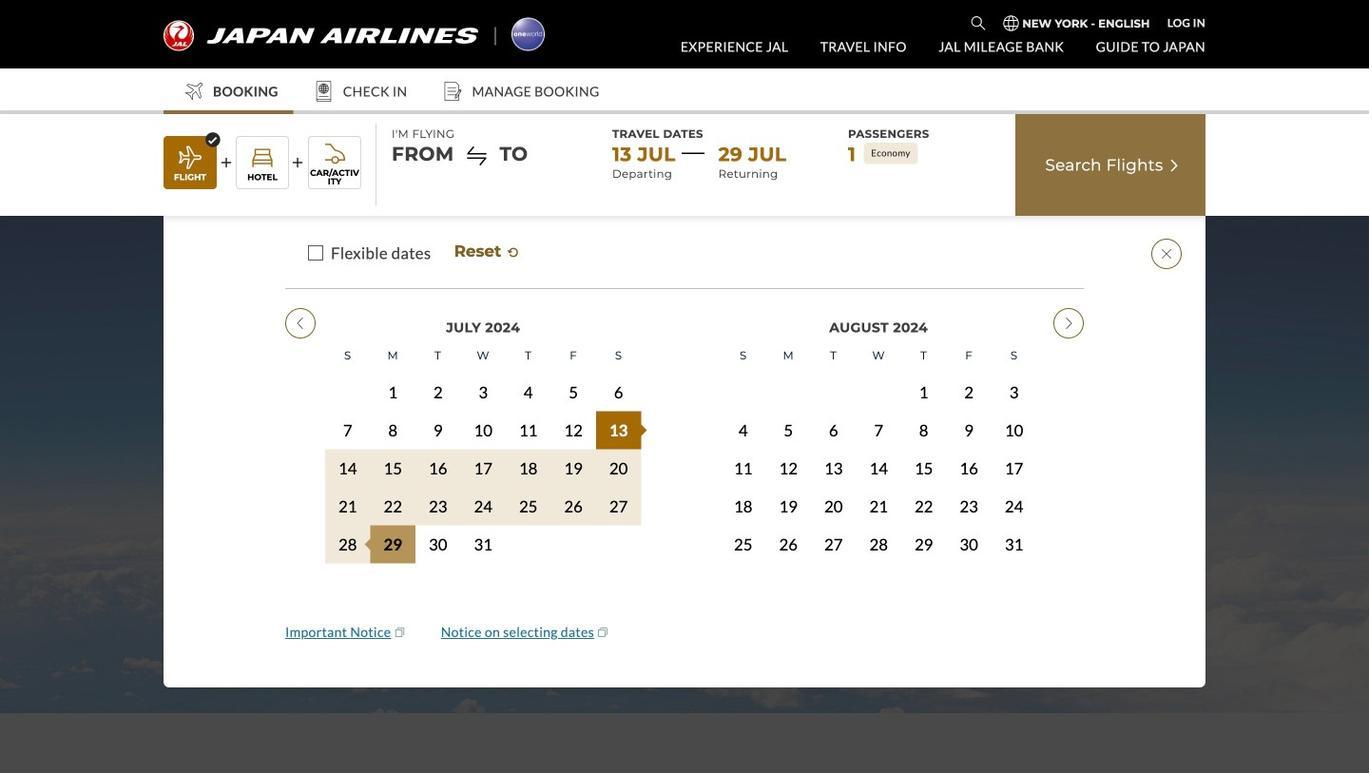 Task type: locate. For each thing, give the bounding box(es) containing it.
thursday element
[[506, 337, 551, 373], [901, 337, 947, 373]]

0 horizontal spatial sunday element
[[325, 337, 370, 373]]

1 wednesday element from the left
[[461, 337, 506, 373]]

monday element for sunday element related to first the tuesday element from the right
[[766, 337, 811, 373]]

friday element
[[551, 337, 596, 373], [947, 337, 992, 373]]

2 tuesday element from the left
[[811, 337, 856, 373]]

2 saturday element from the left
[[992, 337, 1037, 373]]

sunday element for first the tuesday element from the right
[[721, 337, 766, 373]]

2 monday element from the left
[[766, 337, 811, 373]]

2 sunday element from the left
[[721, 337, 766, 373]]

1 horizontal spatial monday element
[[766, 337, 811, 373]]

0 horizontal spatial wednesday element
[[461, 337, 506, 373]]

0 horizontal spatial thursday element
[[506, 337, 551, 373]]

reset image
[[506, 245, 521, 260]]

1 thursday element from the left
[[506, 337, 551, 373]]

1 friday element from the left
[[551, 337, 596, 373]]

tuesday element
[[416, 337, 461, 373], [811, 337, 856, 373]]

1 horizontal spatial saturday element
[[992, 337, 1037, 373]]

2 friday element from the left
[[947, 337, 992, 373]]

1 monday element from the left
[[370, 337, 416, 373]]

sunday element for second the tuesday element from right
[[325, 337, 370, 373]]

thursday element for wednesday 'element' associated with first the tuesday element from the right
[[901, 337, 947, 373]]

1 saturday element from the left
[[596, 337, 641, 373]]

1 sunday element from the left
[[325, 337, 370, 373]]

1 horizontal spatial friday element
[[947, 337, 992, 373]]

monday element for sunday element for second the tuesday element from right
[[370, 337, 416, 373]]

0 horizontal spatial saturday element
[[596, 337, 641, 373]]

monday element
[[370, 337, 416, 373], [766, 337, 811, 373]]

0 horizontal spatial monday element
[[370, 337, 416, 373]]

1 horizontal spatial thursday element
[[901, 337, 947, 373]]

1 horizontal spatial tuesday element
[[811, 337, 856, 373]]

saturday element for 'friday' element for first the tuesday element from the right
[[992, 337, 1037, 373]]

1 horizontal spatial sunday element
[[721, 337, 766, 373]]

2 thursday element from the left
[[901, 337, 947, 373]]

0 horizontal spatial friday element
[[551, 337, 596, 373]]

0 horizontal spatial tuesday element
[[416, 337, 461, 373]]

saturday element
[[596, 337, 641, 373], [992, 337, 1037, 373]]

2 wednesday element from the left
[[856, 337, 901, 373]]

wednesday element
[[461, 337, 506, 373], [856, 337, 901, 373]]

close image
[[1152, 239, 1182, 269]]

wednesday element for second the tuesday element from right
[[461, 337, 506, 373]]

1 horizontal spatial wednesday element
[[856, 337, 901, 373]]

sunday element
[[325, 337, 370, 373], [721, 337, 766, 373]]



Task type: describe. For each thing, give the bounding box(es) containing it.
saturday element for second the tuesday element from right's 'friday' element
[[596, 337, 641, 373]]

friday element for second the tuesday element from right
[[551, 337, 596, 373]]

friday element for first the tuesday element from the right
[[947, 337, 992, 373]]

1 tuesday element from the left
[[416, 337, 461, 373]]

thursday element for second the tuesday element from right's wednesday 'element'
[[506, 337, 551, 373]]

one world image
[[512, 18, 545, 51]]

wednesday element for first the tuesday element from the right
[[856, 337, 901, 373]]

japan airlines image
[[164, 20, 478, 51]]



